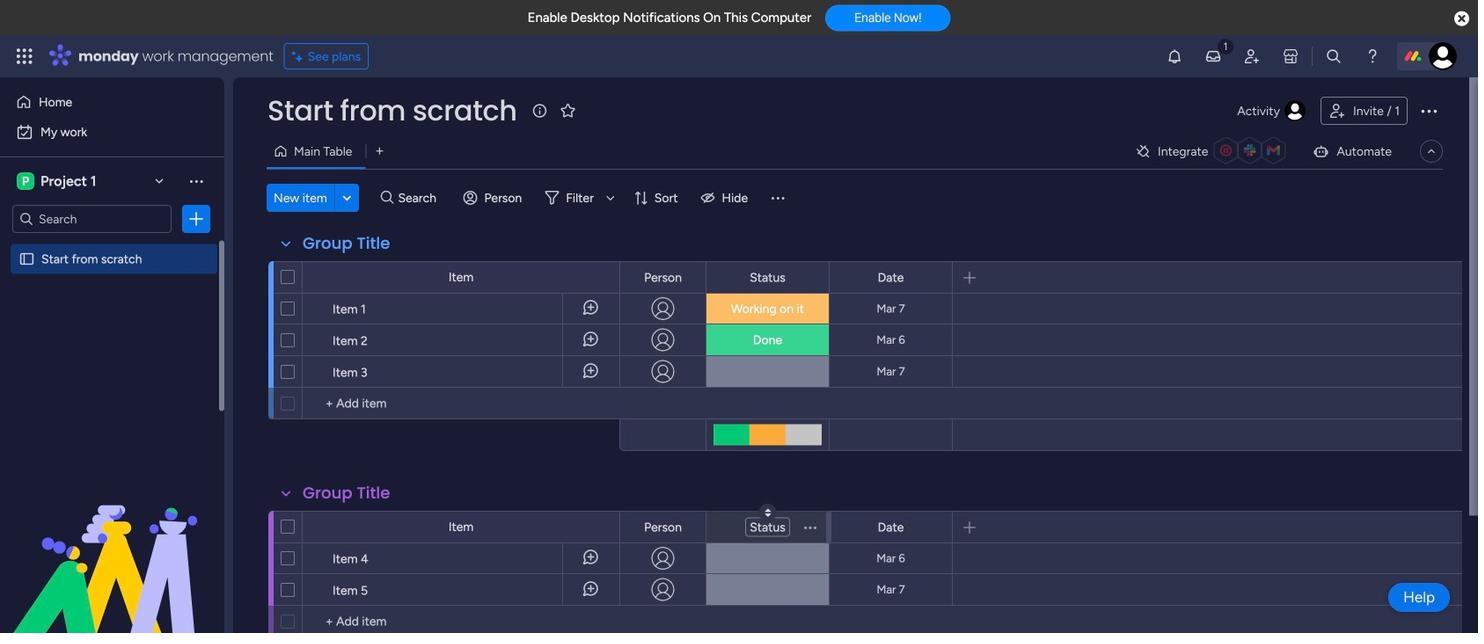 Task type: locate. For each thing, give the bounding box(es) containing it.
options image down workspace options image
[[188, 210, 205, 228]]

lottie animation element
[[0, 456, 224, 634]]

options image
[[1419, 100, 1440, 121], [188, 210, 205, 228]]

show board description image
[[530, 102, 551, 120]]

None field
[[263, 92, 522, 129], [298, 232, 395, 255], [640, 268, 687, 287], [746, 268, 790, 287], [874, 268, 909, 287], [298, 482, 395, 505], [640, 518, 687, 537], [746, 518, 790, 537], [874, 518, 909, 537], [263, 92, 522, 129], [298, 232, 395, 255], [640, 268, 687, 287], [746, 268, 790, 287], [874, 268, 909, 287], [298, 482, 395, 505], [640, 518, 687, 537], [746, 518, 790, 537], [874, 518, 909, 537]]

options image up the collapse board header icon
[[1419, 100, 1440, 121]]

public board image
[[18, 251, 35, 268]]

Search field
[[394, 186, 447, 210]]

1 vertical spatial option
[[11, 118, 214, 146]]

update feed image
[[1205, 48, 1223, 65]]

dapulse close image
[[1455, 10, 1470, 28]]

1 horizontal spatial options image
[[1419, 100, 1440, 121]]

list box
[[0, 241, 224, 512]]

add to favorites image
[[559, 102, 577, 119]]

workspace options image
[[188, 172, 205, 190]]

search everything image
[[1326, 48, 1343, 65]]

Search in workspace field
[[37, 209, 147, 229]]

+ Add item text field
[[312, 612, 612, 633]]

0 horizontal spatial options image
[[188, 210, 205, 228]]

john smith image
[[1430, 42, 1458, 70]]

arrow down image
[[600, 188, 621, 209]]

option
[[11, 88, 214, 116], [11, 118, 214, 146], [0, 243, 224, 247]]

v2 search image
[[381, 188, 394, 208]]



Task type: vqa. For each thing, say whether or not it's contained in the screenshot.
topmost month
no



Task type: describe. For each thing, give the bounding box(es) containing it.
lottie animation image
[[0, 456, 224, 634]]

see plans image
[[292, 46, 308, 66]]

notifications image
[[1166, 48, 1184, 65]]

sort desc image
[[765, 508, 771, 519]]

0 vertical spatial option
[[11, 88, 214, 116]]

monday marketplace image
[[1283, 48, 1300, 65]]

workspace selection element
[[17, 171, 99, 192]]

menu image
[[770, 189, 787, 207]]

select product image
[[16, 48, 33, 65]]

collapse board header image
[[1425, 144, 1439, 158]]

invite members image
[[1244, 48, 1262, 65]]

1 image
[[1218, 36, 1234, 56]]

add view image
[[376, 145, 383, 158]]

2 vertical spatial option
[[0, 243, 224, 247]]

sort asc image
[[765, 508, 771, 519]]

1 vertical spatial options image
[[188, 210, 205, 228]]

0 vertical spatial options image
[[1419, 100, 1440, 121]]

workspace image
[[17, 172, 34, 191]]

angle down image
[[343, 191, 351, 205]]

board activity image
[[1285, 100, 1306, 121]]

help image
[[1365, 48, 1382, 65]]



